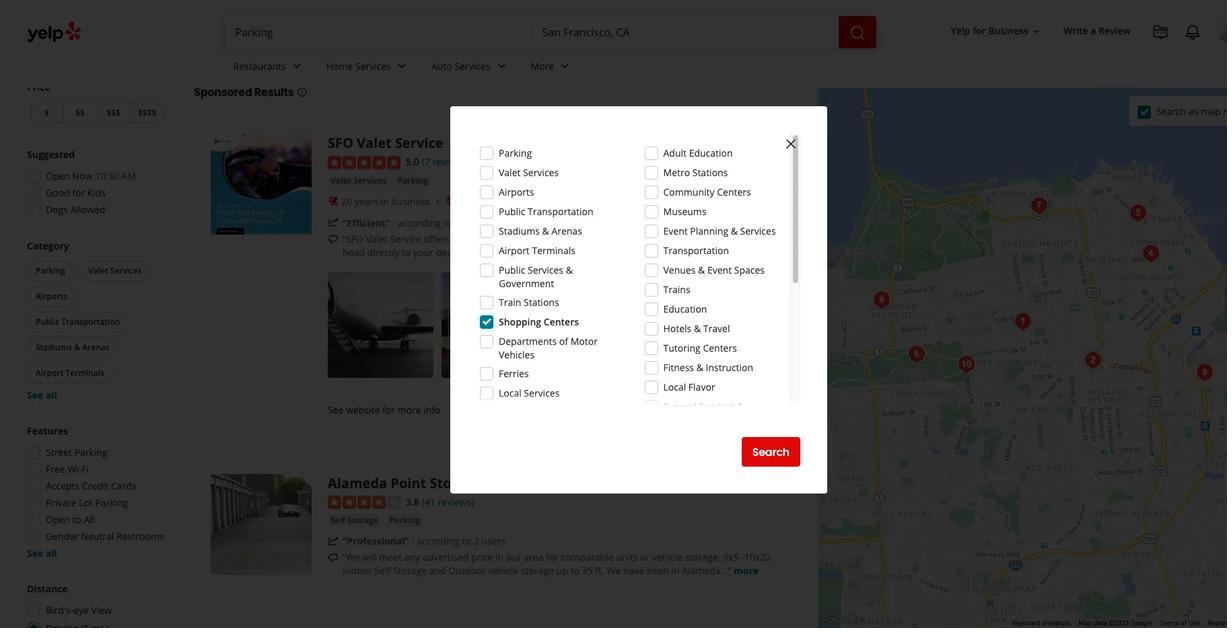 Task type: vqa. For each thing, say whether or not it's contained in the screenshot.
FOOD within "button"
no



Task type: describe. For each thing, give the bounding box(es) containing it.
reviews) for sfo valet service
[[433, 156, 469, 168]]

all for features
[[46, 547, 57, 560]]

music concourse parking image
[[903, 341, 930, 368]]

advertised
[[423, 552, 469, 564]]

credit
[[82, 480, 109, 493]]

16 info v2 image
[[297, 87, 307, 98]]

1
[[455, 217, 460, 229]]

user actions element
[[940, 17, 1227, 100]]

2 horizontal spatial sfo
[[562, 233, 580, 245]]

$$$$
[[138, 107, 156, 118]]

our
[[506, 552, 521, 564]]

$$$
[[107, 107, 121, 118]]

kezar parking lot image
[[953, 351, 980, 378]]

search dialog
[[0, 0, 1227, 629]]

open to all
[[46, 514, 95, 526]]

3.8 star rating image
[[328, 496, 401, 510]]

& down will…" at top right
[[698, 264, 705, 277]]

meet
[[379, 552, 402, 564]]

valet services for valet services button to the top
[[331, 175, 386, 186]]

kids
[[87, 186, 106, 199]]

valet up 20
[[331, 175, 351, 186]]

parking at the exchange image
[[1192, 359, 1218, 386]]

alameda point storage
[[328, 474, 481, 493]]

2 vertical spatial service
[[581, 246, 612, 259]]

info
[[424, 404, 441, 416]]

hotels
[[663, 322, 692, 335]]

services inside public services & government
[[528, 264, 563, 277]]

user
[[463, 217, 482, 229]]

see all for features
[[27, 547, 57, 560]]

0 vertical spatial storage
[[430, 474, 481, 493]]

group containing features
[[23, 425, 167, 561]]

0 vertical spatial vehicle
[[652, 552, 683, 564]]

- for "professional"
[[412, 535, 415, 548]]

centers for shopping centers
[[544, 316, 579, 329]]

16 speech v2 image for sfo valet service
[[328, 235, 339, 245]]

more for service
[[709, 246, 734, 259]]

airport terminals inside search dialog
[[499, 244, 576, 257]]

will…"
[[681, 246, 706, 259]]

valet services for valet services button to the bottom
[[88, 265, 142, 277]]

alameda…"
[[682, 565, 731, 578]]

$$ button
[[63, 102, 97, 123]]

best
[[246, 48, 281, 70]]

alameda point storage image
[[211, 474, 312, 575]]

airport inside button
[[36, 368, 63, 379]]

alameda point storage link
[[328, 474, 481, 493]]

& inside public services & government
[[566, 264, 573, 277]]

airports button
[[27, 287, 76, 307]]

vehicles
[[499, 349, 535, 361]]

lot
[[79, 497, 93, 510]]

home services
[[326, 60, 391, 72]]

(41 reviews)
[[422, 496, 474, 509]]

parking up the fi
[[74, 446, 108, 459]]

metro
[[663, 166, 690, 179]]

parking up 16 info v2 icon
[[284, 48, 347, 70]]

according for "efficient"
[[398, 217, 441, 229]]

public transportation inside search dialog
[[499, 205, 593, 218]]

see up distance
[[27, 547, 43, 560]]

local for local services
[[499, 387, 522, 400]]

for right website
[[382, 404, 395, 416]]

see left website
[[328, 404, 344, 416]]

now
[[72, 170, 93, 182]]

storage inside button
[[347, 515, 378, 527]]

or
[[640, 552, 650, 564]]

in right years
[[381, 195, 389, 208]]

yelp for business button
[[946, 19, 1047, 43]]

to left 1
[[443, 217, 452, 229]]

price group
[[27, 81, 167, 126]]

valet services inside search dialog
[[499, 166, 559, 179]]

2
[[474, 535, 479, 548]]

0 vertical spatial sfo
[[328, 134, 353, 152]]

alameda
[[328, 474, 387, 493]]

stadiums inside search dialog
[[499, 225, 540, 238]]

stadiums & arenas button
[[27, 338, 118, 358]]

parking button for sfo valet service
[[394, 174, 431, 188]]

more link for sfo valet service
[[709, 246, 734, 259]]

yelp for business
[[951, 25, 1029, 37]]

16 trending v2 image for "efficient"
[[328, 218, 339, 229]]

motor
[[571, 335, 598, 348]]

©2023
[[1109, 620, 1129, 627]]

accepts
[[46, 480, 80, 493]]

& inside funeral services & cemeteries
[[737, 401, 744, 413]]

results
[[254, 85, 294, 100]]

service for "sfo valet service offers curbside valet parking at sfo international airport. check-in online, then head directly to your departing terminal. an sfo valet service representative will…"
[[390, 233, 421, 245]]

gender neutral restrooms
[[46, 530, 164, 543]]

valet up 5 star rating 'image' at left
[[357, 134, 392, 152]]

public inside public transportation button
[[36, 316, 59, 328]]

head
[[343, 246, 365, 259]]

more for storage
[[734, 565, 759, 578]]

storage.
[[685, 552, 721, 564]]

valet services link
[[328, 174, 389, 188]]

venues
[[663, 264, 696, 277]]

24 chevron down v2 image for auto services
[[493, 58, 509, 74]]

16 years in business v2 image
[[328, 196, 339, 207]]

"efficient" - according to 1 user
[[343, 217, 482, 229]]

$
[[44, 107, 49, 118]]

departing
[[436, 246, 478, 259]]

parking link for valet
[[394, 174, 431, 188]]

restrooms
[[116, 530, 164, 543]]

operated
[[533, 195, 573, 208]]

in inside the "sfo valet service offers curbside valet parking at sfo international airport. check-in online, then head directly to your departing terminal. an sfo valet service representative will…"
[[706, 233, 715, 245]]

area
[[524, 552, 543, 564]]

services inside group
[[110, 265, 142, 277]]

airports inside airports button
[[36, 291, 67, 302]]

sort:
[[668, 55, 688, 67]]

see all for category
[[27, 389, 57, 402]]

street
[[46, 446, 72, 459]]

centers for community centers
[[717, 186, 751, 199]]

review
[[1099, 25, 1131, 37]]

adult
[[663, 147, 687, 160]]

gender
[[46, 530, 79, 543]]

see portfolio link
[[669, 272, 775, 378]]

(7 reviews) link
[[422, 154, 469, 169]]

in left our
[[495, 552, 504, 564]]

your
[[413, 246, 433, 259]]

stadiums inside button
[[36, 342, 72, 353]]

suggested
[[27, 148, 75, 161]]

5.0 link
[[406, 154, 419, 169]]

& down the tutoring centers
[[696, 361, 703, 374]]

0 vertical spatial valet services button
[[328, 174, 389, 188]]

online,
[[717, 233, 747, 245]]

for up dogs allowed
[[72, 186, 85, 199]]

transportation inside button
[[61, 316, 120, 328]]

write a review
[[1064, 25, 1131, 37]]

0 vertical spatial education
[[689, 147, 733, 160]]

stadiums & arenas inside search dialog
[[499, 225, 582, 238]]

35
[[582, 565, 593, 578]]

see up features
[[27, 389, 43, 402]]

1 vertical spatial education
[[663, 303, 707, 316]]

airport inside search dialog
[[499, 244, 530, 257]]

"efficient"
[[343, 217, 390, 229]]

see inside see portfolio link
[[694, 319, 710, 331]]

view inside option group
[[91, 605, 112, 617]]

valet up directly
[[366, 233, 388, 245]]

sutter stockton garage image
[[1138, 240, 1165, 267]]

in right the "been"
[[671, 565, 679, 578]]

fitness
[[663, 361, 694, 374]]

venues & event spaces
[[663, 264, 765, 277]]

parking button for alameda point storage
[[386, 515, 423, 528]]

website
[[719, 402, 762, 417]]

tutoring centers
[[663, 342, 737, 355]]

use
[[1189, 620, 1200, 627]]

services inside funeral services & cemeteries
[[699, 401, 735, 413]]

sponsored results
[[194, 85, 294, 100]]

for inside button
[[973, 25, 986, 37]]

- for "efficient"
[[392, 217, 396, 229]]

20 years in business
[[341, 195, 430, 208]]

bird's-eye view
[[46, 605, 112, 617]]

centers for tutoring centers
[[703, 342, 737, 355]]

north beach parking garage image
[[1125, 200, 1152, 227]]

search for search as map m
[[1156, 105, 1186, 117]]

- inside "we will meet any advertised price in our area for comparable units or vehicle storage. 5x5 -10x20 indoor self storage and outdoor vehicle storage up to 35 ft. we have been in alameda…"
[[741, 552, 744, 564]]

offers
[[424, 233, 449, 245]]

16 info v2 image
[[781, 56, 792, 67]]

neutral
[[81, 530, 114, 543]]

valet
[[492, 233, 513, 245]]

then
[[749, 233, 769, 245]]

open for open to all
[[46, 514, 70, 526]]

valet down the 'at'
[[557, 246, 579, 259]]

map region
[[707, 0, 1227, 629]]

(7
[[422, 156, 430, 168]]

& right owned
[[523, 195, 530, 208]]

departments of motor vehicles
[[499, 335, 598, 361]]

business
[[391, 195, 430, 208]]

1 vertical spatial event
[[707, 264, 732, 277]]

price
[[471, 552, 493, 564]]

terminals inside airport terminals button
[[65, 368, 104, 379]]

3.8
[[406, 496, 419, 509]]

"we
[[343, 552, 360, 564]]

parking
[[516, 233, 549, 245]]

all
[[84, 514, 95, 526]]

event planning & services
[[663, 225, 776, 238]]



Task type: locate. For each thing, give the bounding box(es) containing it.
public transportation up the 'at'
[[499, 205, 593, 218]]

street parking
[[46, 446, 108, 459]]

0 vertical spatial stadiums & arenas
[[499, 225, 582, 238]]

of left use
[[1181, 620, 1187, 627]]

for inside "we will meet any advertised price in our area for comparable units or vehicle storage. 5x5 -10x20 indoor self storage and outdoor vehicle storage up to 35 ft. we have been in alameda…"
[[546, 552, 559, 564]]

public up valet
[[499, 205, 525, 218]]

group containing category
[[24, 240, 167, 403]]

have
[[623, 565, 644, 578]]

parking link for point
[[386, 515, 423, 528]]

24 chevron down v2 image for restaurants
[[289, 58, 305, 74]]

1 see all button from the top
[[27, 389, 57, 402]]

public down airports button
[[36, 316, 59, 328]]

check-
[[677, 233, 706, 245]]

units
[[616, 552, 638, 564]]

0 vertical spatial terminals
[[532, 244, 576, 257]]

0 horizontal spatial vehicle
[[488, 565, 519, 578]]

0 vertical spatial 16 trending v2 image
[[328, 218, 339, 229]]

and
[[429, 565, 446, 578]]

local for local flavor
[[663, 381, 686, 394]]

for up the up
[[546, 552, 559, 564]]

0 horizontal spatial airports
[[36, 291, 67, 302]]

category
[[27, 240, 69, 252]]

sfo right the 'at'
[[562, 233, 580, 245]]

24 chevron down v2 image for more
[[557, 58, 573, 74]]

airport terminals up public services & government
[[499, 244, 576, 257]]

2 see all from the top
[[27, 547, 57, 560]]

indoor
[[343, 565, 372, 578]]

airports up public transportation button
[[36, 291, 67, 302]]

- right 5x5
[[741, 552, 744, 564]]

search down website
[[752, 445, 790, 460]]

terminals down stadiums & arenas button at the bottom
[[65, 368, 104, 379]]

airport terminals inside button
[[36, 368, 104, 379]]

storage up (41 reviews) link
[[430, 474, 481, 493]]

for right yelp
[[973, 25, 986, 37]]

0 vertical spatial airport terminals
[[499, 244, 576, 257]]

10
[[227, 48, 243, 70]]

valet inside search dialog
[[499, 166, 521, 179]]

option group
[[23, 583, 167, 629]]

parking link down the "5.0"
[[394, 174, 431, 188]]

group containing suggested
[[23, 148, 167, 221]]

view right eye
[[91, 605, 112, 617]]

& down the "sfo valet service offers curbside valet parking at sfo international airport. check-in online, then head directly to your departing terminal. an sfo valet service representative will…"
[[566, 264, 573, 277]]

a
[[1091, 25, 1096, 37]]

1 vertical spatial open
[[46, 514, 70, 526]]

train stations
[[499, 296, 559, 309]]

see all
[[27, 389, 57, 402], [27, 547, 57, 560]]

elif parking image
[[1080, 347, 1107, 374]]

2 vertical spatial public
[[36, 316, 59, 328]]

5 star rating image
[[328, 156, 401, 169]]

1 horizontal spatial stations
[[693, 166, 728, 179]]

airport down stadiums & arenas button at the bottom
[[36, 368, 63, 379]]

1 horizontal spatial self
[[375, 565, 391, 578]]

1 24 chevron down v2 image from the left
[[289, 58, 305, 74]]

1 16 trending v2 image from the top
[[328, 218, 339, 229]]

geary mall garage image
[[868, 286, 895, 313]]

1 vertical spatial all
[[46, 547, 57, 560]]

self down the "3.8 star rating" image
[[331, 515, 345, 527]]

1 vertical spatial public
[[499, 264, 525, 277]]

search image
[[849, 25, 865, 41]]

cemeteries
[[663, 414, 713, 427]]

see all button down gender
[[27, 547, 57, 560]]

& left the 'at'
[[542, 225, 549, 238]]

0 vertical spatial reviews)
[[433, 156, 469, 168]]

according up advertised
[[417, 535, 460, 548]]

see all down airport terminals button
[[27, 389, 57, 402]]

shopping
[[499, 316, 541, 329]]

sfo down the 'at'
[[537, 246, 554, 259]]

2 horizontal spatial transportation
[[663, 244, 729, 257]]

0 vertical spatial public
[[499, 205, 525, 218]]

arenas
[[552, 225, 582, 238], [82, 342, 109, 353]]

valet services down 5 star rating 'image' at left
[[331, 175, 386, 186]]

in left online,
[[706, 233, 715, 245]]

sfo valet service image
[[211, 134, 312, 235]]

travel
[[703, 322, 730, 335]]

trains
[[663, 283, 690, 296]]

1 horizontal spatial event
[[707, 264, 732, 277]]

airports inside search dialog
[[499, 186, 534, 199]]

2 see all button from the top
[[27, 547, 57, 560]]

0 vertical spatial stadiums
[[499, 225, 540, 238]]

1 vertical spatial more link
[[734, 565, 759, 578]]

local down fitness
[[663, 381, 686, 394]]

2 vertical spatial parking button
[[386, 515, 423, 528]]

of inside departments of motor vehicles
[[559, 335, 568, 348]]

open down private
[[46, 514, 70, 526]]

stadiums & arenas down public transportation button
[[36, 342, 109, 353]]

1 horizontal spatial public transportation
[[499, 205, 593, 218]]

0 vertical spatial stations
[[693, 166, 728, 179]]

1 vertical spatial valet services button
[[79, 261, 151, 281]]

0 vertical spatial parking button
[[394, 174, 431, 188]]

1 vertical spatial vehicle
[[488, 565, 519, 578]]

event down museums
[[663, 225, 688, 238]]

1 vertical spatial storage
[[347, 515, 378, 527]]

google image
[[822, 611, 866, 629]]

self storage button
[[328, 515, 381, 528]]

notifications image
[[1185, 24, 1201, 40]]

1 vertical spatial centers
[[544, 316, 579, 329]]

near
[[350, 48, 389, 70]]

24 chevron down v2 image right auto services
[[493, 58, 509, 74]]

report link
[[1208, 620, 1227, 627]]

top
[[194, 48, 224, 70]]

funeral
[[663, 401, 697, 413]]

1 vertical spatial see all button
[[27, 547, 57, 560]]

parking button down 3.8
[[386, 515, 423, 528]]

public inside public services & government
[[499, 264, 525, 277]]

to left the 2
[[462, 535, 471, 548]]

16 family owned v2 image
[[446, 196, 457, 207]]

any
[[404, 552, 420, 564]]

arenas inside search dialog
[[552, 225, 582, 238]]

option group containing distance
[[23, 583, 167, 629]]

transportation up stadiums & arenas button at the bottom
[[61, 316, 120, 328]]

0 vertical spatial of
[[559, 335, 568, 348]]

all down airport terminals button
[[46, 389, 57, 402]]

3 24 chevron down v2 image from the left
[[493, 58, 509, 74]]

more left info
[[398, 404, 421, 416]]

stadiums & arenas inside button
[[36, 342, 109, 353]]

24 chevron down v2 image for home services
[[394, 58, 410, 74]]

spaces
[[734, 264, 765, 277]]

2 16 trending v2 image from the top
[[328, 537, 339, 547]]

map
[[1079, 620, 1092, 627]]

more link down the 10x20
[[734, 565, 759, 578]]

group
[[23, 148, 167, 221], [24, 240, 167, 403], [23, 425, 167, 561]]

vehicle up the "been"
[[652, 552, 683, 564]]

1 vertical spatial of
[[1181, 620, 1187, 627]]

an
[[523, 246, 535, 259]]

search left as
[[1156, 105, 1186, 117]]

as
[[1189, 105, 1198, 117]]

see up the tutoring centers
[[694, 319, 710, 331]]

0 vertical spatial airports
[[499, 186, 534, 199]]

sfo up 5 star rating 'image' at left
[[328, 134, 353, 152]]

1 vertical spatial according
[[417, 535, 460, 548]]

0 vertical spatial 16 speech v2 image
[[328, 235, 339, 245]]

san
[[392, 48, 423, 70]]

fitness & instruction
[[663, 361, 753, 374]]

24 chevron down v2 image up 16 info v2 icon
[[289, 58, 305, 74]]

24 chevron down v2 image inside "restaurants" link
[[289, 58, 305, 74]]

lombard street garage image
[[1026, 192, 1053, 219]]

0 horizontal spatial terminals
[[65, 368, 104, 379]]

auto services
[[432, 60, 490, 72]]

education up metro stations
[[689, 147, 733, 160]]

more link for alameda point storage
[[734, 565, 759, 578]]

0 horizontal spatial stadiums
[[36, 342, 72, 353]]

& right planning
[[731, 225, 738, 238]]

airport up public services & government
[[499, 244, 530, 257]]

2 vertical spatial sfo
[[537, 246, 554, 259]]

eye
[[73, 605, 89, 617]]

1 see all from the top
[[27, 389, 57, 402]]

see all down gender
[[27, 547, 57, 560]]

valet up owned
[[499, 166, 521, 179]]

0 vertical spatial search
[[1156, 105, 1186, 117]]

1 vertical spatial service
[[390, 233, 421, 245]]

1 all from the top
[[46, 389, 57, 402]]

0 horizontal spatial self
[[331, 515, 345, 527]]

we
[[607, 565, 621, 578]]

0 horizontal spatial stations
[[524, 296, 559, 309]]

1 horizontal spatial arenas
[[552, 225, 582, 238]]

24 chevron down v2 image
[[289, 58, 305, 74], [394, 58, 410, 74], [493, 58, 509, 74], [557, 58, 573, 74]]

of for departments
[[559, 335, 568, 348]]

business
[[989, 25, 1029, 37]]

1 vertical spatial self
[[375, 565, 391, 578]]

valet services up family-owned & operated
[[499, 166, 559, 179]]

valet up public transportation button
[[88, 265, 108, 277]]

sfo valet service link
[[328, 134, 443, 152]]

view website link
[[678, 395, 775, 425]]

2 all from the top
[[46, 547, 57, 560]]

2 24 chevron down v2 image from the left
[[394, 58, 410, 74]]

event left spaces
[[707, 264, 732, 277]]

reviews) for alameda point storage
[[438, 496, 474, 509]]

self down meet
[[375, 565, 391, 578]]

see all button for category
[[27, 389, 57, 402]]

0 vertical spatial parking link
[[394, 174, 431, 188]]

16 speech v2 image for alameda point storage
[[328, 553, 339, 564]]

& down instruction
[[737, 401, 744, 413]]

of for terms
[[1181, 620, 1187, 627]]

2 vertical spatial -
[[741, 552, 744, 564]]

24 chevron down v2 image right near
[[394, 58, 410, 74]]

metro stations
[[663, 166, 728, 179]]

1 16 speech v2 image from the top
[[328, 235, 339, 245]]

0 vertical spatial service
[[395, 134, 443, 152]]

storage
[[521, 565, 554, 578]]

private
[[46, 497, 76, 510]]

$$
[[76, 107, 85, 118]]

0 horizontal spatial transportation
[[61, 316, 120, 328]]

transportation up the 'at'
[[528, 205, 593, 218]]

stations up community centers
[[693, 166, 728, 179]]

24 chevron down v2 image inside home services link
[[394, 58, 410, 74]]

parking inside search dialog
[[499, 147, 532, 160]]

top 10 best parking near san francisco, california
[[194, 48, 593, 70]]

1 horizontal spatial of
[[1181, 620, 1187, 627]]

stations for metro stations
[[693, 166, 728, 179]]

airport.
[[641, 233, 674, 245]]

to inside the "sfo valet service offers curbside valet parking at sfo international airport. check-in online, then head directly to your departing terminal. an sfo valet service representative will…"
[[402, 246, 411, 259]]

1 vertical spatial 16 trending v2 image
[[328, 537, 339, 547]]

transportation
[[528, 205, 593, 218], [663, 244, 729, 257], [61, 316, 120, 328]]

16 speech v2 image
[[328, 235, 339, 245], [328, 553, 339, 564]]

24 chevron down v2 image inside more link
[[557, 58, 573, 74]]

more down online,
[[709, 246, 734, 259]]

16 trending v2 image down self storage link
[[328, 537, 339, 547]]

public
[[499, 205, 525, 218], [499, 264, 525, 277], [36, 316, 59, 328]]

restaurants
[[233, 60, 286, 72]]

&
[[523, 195, 530, 208], [542, 225, 549, 238], [731, 225, 738, 238], [566, 264, 573, 277], [698, 264, 705, 277], [694, 322, 701, 335], [74, 342, 80, 353], [696, 361, 703, 374], [737, 401, 744, 413]]

1 open from the top
[[46, 170, 70, 182]]

more down the 10x20
[[734, 565, 759, 578]]

up
[[557, 565, 568, 578]]

16 trending v2 image
[[328, 218, 339, 229], [328, 537, 339, 547]]

1 vertical spatial public transportation
[[36, 316, 120, 328]]

local down ferries
[[499, 387, 522, 400]]

search for search
[[752, 445, 790, 460]]

parking link
[[394, 174, 431, 188], [386, 515, 423, 528]]

open for open now 10:30 am
[[46, 170, 70, 182]]

stations for train stations
[[524, 296, 559, 309]]

airport
[[499, 244, 530, 257], [36, 368, 63, 379]]

0 horizontal spatial local
[[499, 387, 522, 400]]

0 vertical spatial self
[[331, 515, 345, 527]]

see website for more info
[[328, 404, 441, 416]]

of left motor
[[559, 335, 568, 348]]

parking button down the "5.0"
[[394, 174, 431, 188]]

elif parking image
[[1080, 347, 1107, 374]]

10x20
[[744, 552, 771, 564]]

public transportation up stadiums & arenas button at the bottom
[[36, 316, 120, 328]]

more link down online,
[[709, 246, 734, 259]]

business categories element
[[222, 48, 1227, 88]]

data
[[1094, 620, 1107, 627]]

transportation down planning
[[663, 244, 729, 257]]

1 horizontal spatial search
[[1156, 105, 1186, 117]]

service for sfo valet service
[[395, 134, 443, 152]]

0 vertical spatial centers
[[717, 186, 751, 199]]

representative
[[615, 246, 679, 259]]

search inside button
[[752, 445, 790, 460]]

2 16 speech v2 image from the top
[[328, 553, 339, 564]]

map
[[1201, 105, 1221, 117]]

16 chevron down v2 image
[[1031, 26, 1042, 37]]

see all button down airport terminals button
[[27, 389, 57, 402]]

1 vertical spatial reviews)
[[438, 496, 474, 509]]

24 chevron down v2 image inside auto services link
[[493, 58, 509, 74]]

1 vertical spatial more
[[398, 404, 421, 416]]

years
[[355, 195, 378, 208]]

1 vertical spatial arenas
[[82, 342, 109, 353]]

see
[[694, 319, 710, 331], [27, 389, 43, 402], [328, 404, 344, 416], [27, 547, 43, 560]]

0 vertical spatial see all
[[27, 389, 57, 402]]

2 vertical spatial transportation
[[61, 316, 120, 328]]

1 horizontal spatial airport
[[499, 244, 530, 257]]

airports
[[499, 186, 534, 199], [36, 291, 67, 302]]

to left all
[[72, 514, 81, 526]]

planning
[[690, 225, 728, 238]]

according for "professional"
[[417, 535, 460, 548]]

0 vertical spatial arenas
[[552, 225, 582, 238]]

0 vertical spatial event
[[663, 225, 688, 238]]

according down "business"
[[398, 217, 441, 229]]

all down gender
[[46, 547, 57, 560]]

0 vertical spatial view
[[691, 402, 716, 417]]

instruction
[[706, 361, 753, 374]]

arenas down 'operated'
[[552, 225, 582, 238]]

0 horizontal spatial stadiums & arenas
[[36, 342, 109, 353]]

0 horizontal spatial view
[[91, 605, 112, 617]]

4 24 chevron down v2 image from the left
[[557, 58, 573, 74]]

None search field
[[225, 16, 879, 48]]

self inside button
[[331, 515, 345, 527]]

(41
[[422, 496, 436, 509]]

centers up event planning & services
[[717, 186, 751, 199]]

airport terminals down stadiums & arenas button at the bottom
[[36, 368, 104, 379]]

1 vertical spatial stations
[[524, 296, 559, 309]]

1 vertical spatial terminals
[[65, 368, 104, 379]]

1 horizontal spatial stadiums
[[499, 225, 540, 238]]

vehicle down our
[[488, 565, 519, 578]]

ferries
[[499, 368, 529, 380]]

arenas inside stadiums & arenas button
[[82, 342, 109, 353]]

1 horizontal spatial valet services
[[331, 175, 386, 186]]

1 horizontal spatial airport terminals
[[499, 244, 576, 257]]

1 horizontal spatial -
[[412, 535, 415, 548]]

government
[[499, 277, 554, 290]]

write a review link
[[1058, 19, 1136, 43]]

airport terminals button
[[27, 364, 113, 384]]

1 vertical spatial airports
[[36, 291, 67, 302]]

1 horizontal spatial terminals
[[532, 244, 576, 257]]

20
[[341, 195, 352, 208]]

0 horizontal spatial event
[[663, 225, 688, 238]]

2 vertical spatial more
[[734, 565, 759, 578]]

& left travel
[[694, 322, 701, 335]]

all for category
[[46, 389, 57, 402]]

parking down 3.8
[[389, 515, 420, 527]]

2 horizontal spatial -
[[741, 552, 744, 564]]

0 horizontal spatial -
[[392, 217, 396, 229]]

public up government
[[499, 264, 525, 277]]

storage down the "3.8 star rating" image
[[347, 515, 378, 527]]

0 vertical spatial see all button
[[27, 389, 57, 402]]

see all button
[[27, 389, 57, 402], [27, 547, 57, 560]]

alamo square parking image
[[1010, 308, 1037, 335]]

16 trending v2 image down 16 years in business v2 'icon'
[[328, 218, 339, 229]]

terminals inside search dialog
[[532, 244, 576, 257]]

self inside "we will meet any advertised price in our area for comparable units or vehicle storage. 5x5 -10x20 indoor self storage and outdoor vehicle storage up to 35 ft. we have been in alameda…"
[[375, 565, 391, 578]]

1 vertical spatial sfo
[[562, 233, 580, 245]]

parking down category
[[36, 265, 65, 277]]

"professional" - according to 2 users
[[343, 535, 506, 548]]

2 open from the top
[[46, 514, 70, 526]]

"professional"
[[343, 535, 409, 548]]

0 vertical spatial group
[[23, 148, 167, 221]]

0 horizontal spatial arenas
[[82, 342, 109, 353]]

public transportation inside button
[[36, 316, 120, 328]]

0 horizontal spatial valet services
[[88, 265, 142, 277]]

departments
[[499, 335, 557, 348]]

valet services button up public transportation button
[[79, 261, 151, 281]]

1 horizontal spatial valet services button
[[328, 174, 389, 188]]

stations up shopping centers
[[524, 296, 559, 309]]

airport terminals
[[499, 244, 576, 257], [36, 368, 104, 379]]

arenas down public transportation button
[[82, 342, 109, 353]]

terminals up public services & government
[[532, 244, 576, 257]]

0 horizontal spatial airport terminals
[[36, 368, 104, 379]]

0 horizontal spatial valet services button
[[79, 261, 151, 281]]

close image
[[783, 136, 799, 152]]

storage
[[430, 474, 481, 493], [347, 515, 378, 527], [393, 565, 427, 578]]

1 vertical spatial stadiums
[[36, 342, 72, 353]]

local flavor
[[663, 381, 715, 394]]

see all button for features
[[27, 547, 57, 560]]

"we will meet any advertised price in our area for comparable units or vehicle storage. 5x5 -10x20 indoor self storage and outdoor vehicle storage up to 35 ft. we have been in alameda…"
[[343, 552, 771, 578]]

storage inside "we will meet any advertised price in our area for comparable units or vehicle storage. 5x5 -10x20 indoor self storage and outdoor vehicle storage up to 35 ft. we have been in alameda…"
[[393, 565, 427, 578]]

0 vertical spatial all
[[46, 389, 57, 402]]

1 vertical spatial search
[[752, 445, 790, 460]]

0 vertical spatial airport
[[499, 244, 530, 257]]

0 horizontal spatial storage
[[347, 515, 378, 527]]

(41 reviews) link
[[422, 495, 474, 509]]

curbside
[[452, 233, 490, 245]]

1 vertical spatial -
[[412, 535, 415, 548]]

1 horizontal spatial sfo
[[537, 246, 554, 259]]

2 vertical spatial storage
[[393, 565, 427, 578]]

16 trending v2 image for "professional"
[[328, 537, 339, 547]]

0 vertical spatial more link
[[709, 246, 734, 259]]

& inside button
[[74, 342, 80, 353]]

public transportation button
[[27, 312, 129, 333]]

sponsored
[[194, 85, 252, 100]]

16 speech v2 image left ""we"
[[328, 553, 339, 564]]

point
[[391, 474, 426, 493]]

reviews)
[[433, 156, 469, 168], [438, 496, 474, 509]]

reviews) right (7
[[433, 156, 469, 168]]

1 vertical spatial airport terminals
[[36, 368, 104, 379]]

view down flavor
[[691, 402, 716, 417]]

stadiums & arenas
[[499, 225, 582, 238], [36, 342, 109, 353]]

1 horizontal spatial transportation
[[528, 205, 593, 218]]

2 vertical spatial group
[[23, 425, 167, 561]]

(7 reviews)
[[422, 156, 469, 168]]

1 vertical spatial parking button
[[27, 261, 74, 281]]

1 horizontal spatial airports
[[499, 186, 534, 199]]

parking down the "5.0"
[[397, 175, 428, 186]]

california
[[513, 48, 593, 70]]

projects image
[[1152, 24, 1169, 40]]

to inside "we will meet any advertised price in our area for comparable units or vehicle storage. 5x5 -10x20 indoor self storage and outdoor vehicle storage up to 35 ft. we have been in alameda…"
[[571, 565, 580, 578]]

reviews) right '(41'
[[438, 496, 474, 509]]

been
[[647, 565, 669, 578]]

parking down cards on the bottom left of the page
[[95, 497, 128, 510]]

0 vertical spatial open
[[46, 170, 70, 182]]



